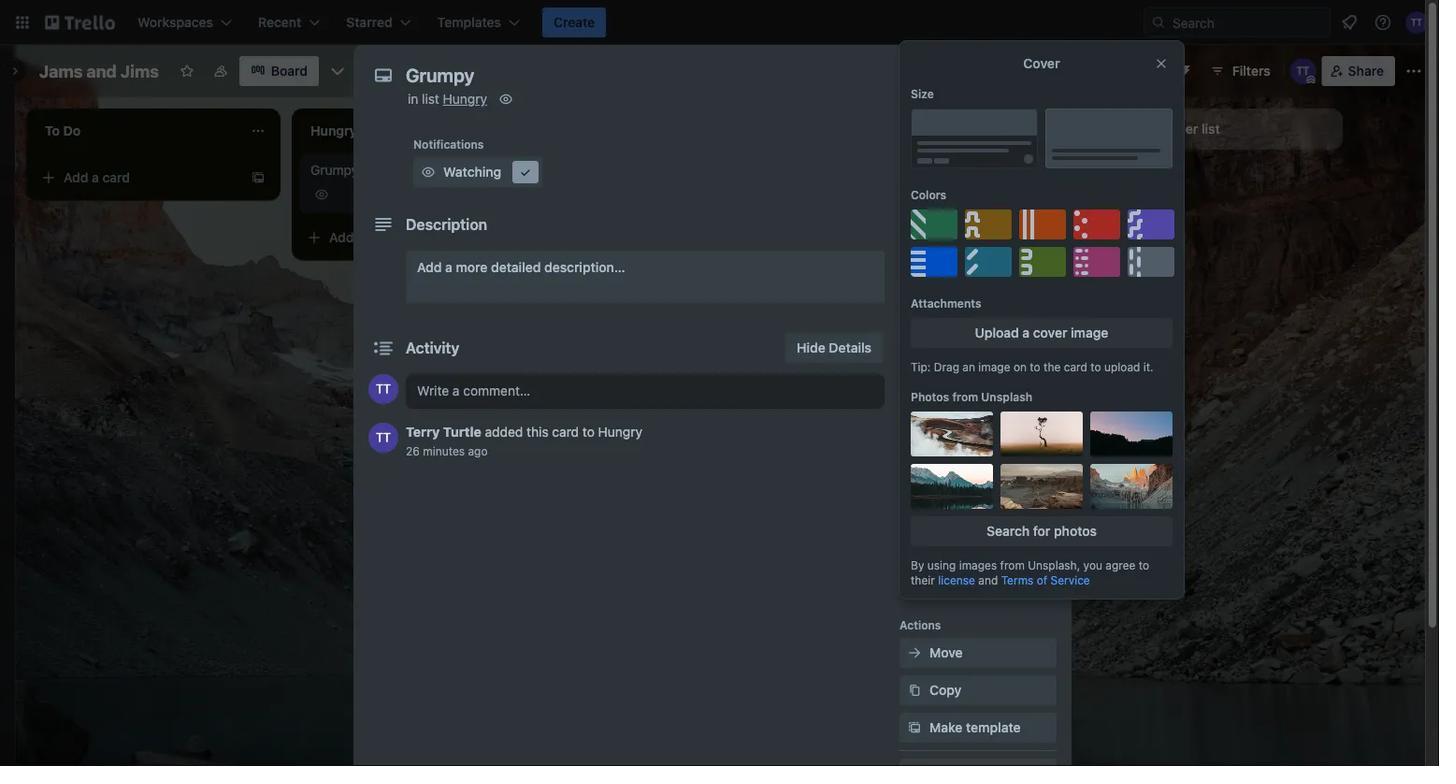 Task type: vqa. For each thing, say whether or not it's contained in the screenshot.
View Markdown icon
no



Task type: describe. For each thing, give the bounding box(es) containing it.
template
[[966, 720, 1021, 735]]

add button button
[[900, 563, 1057, 593]]

create button
[[543, 7, 606, 37]]

attachments
[[911, 297, 982, 310]]

minutes
[[423, 444, 465, 457]]

workspace visible image
[[213, 64, 228, 79]]

0 vertical spatial sm image
[[497, 90, 515, 109]]

detailed
[[491, 260, 541, 275]]

description…
[[545, 260, 625, 275]]

activity
[[406, 339, 460, 357]]

it.
[[1144, 360, 1154, 373]]

idea
[[1019, 533, 1045, 548]]

button
[[958, 570, 999, 586]]

a inside add a more detailed description… link
[[445, 260, 453, 275]]

make template
[[930, 720, 1021, 735]]

good
[[982, 533, 1015, 548]]

another
[[1151, 121, 1199, 137]]

by
[[911, 558, 925, 572]]

to left upload
[[1091, 360, 1101, 373]]

power ups image
[[1145, 64, 1160, 79]]

unsplash,
[[1028, 558, 1081, 572]]

tip:
[[911, 360, 931, 373]]

jams
[[39, 61, 83, 81]]

add inside 'button'
[[1122, 121, 1147, 137]]

drag
[[934, 360, 960, 373]]

add a more detailed description…
[[417, 260, 625, 275]]

for
[[1033, 523, 1051, 539]]

on
[[1014, 360, 1027, 373]]

0 horizontal spatial hungry
[[443, 91, 487, 107]]

watching button
[[413, 157, 543, 187]]

you
[[1084, 558, 1103, 572]]

0 vertical spatial power-
[[900, 429, 939, 442]]

dates button
[[900, 262, 1057, 292]]

search
[[987, 523, 1030, 539]]

jams and jims
[[39, 61, 159, 81]]

to inside by using images from unsplash, you agree to their
[[1139, 558, 1150, 572]]

of
[[1037, 573, 1048, 586]]

description
[[406, 216, 488, 233]]

0 notifications image
[[1339, 11, 1361, 34]]

actions
[[900, 618, 941, 631]]

share
[[1349, 63, 1384, 79]]

upload a cover image button
[[911, 318, 1173, 348]]

add to card
[[900, 130, 964, 143]]

tip: drag an image on to the card to upload it.
[[911, 360, 1154, 373]]

to right on
[[1030, 360, 1041, 373]]

archive image
[[905, 764, 924, 766]]

terry turtle (terryturtle) image
[[1406, 11, 1428, 34]]

search for photos
[[987, 523, 1097, 539]]

add power-ups
[[930, 456, 1026, 471]]

switch to… image
[[13, 13, 32, 32]]

filters button
[[1205, 56, 1277, 86]]

make
[[930, 720, 963, 735]]

0 vertical spatial cover
[[1024, 56, 1060, 71]]

star or unstar board image
[[179, 64, 194, 79]]

add another list
[[1122, 121, 1220, 137]]

card inside 'terry turtle added this card to hungry 26 minutes ago'
[[552, 424, 579, 440]]

show menu image
[[1405, 62, 1424, 80]]

Search field
[[1166, 8, 1330, 36]]

and for license
[[979, 573, 998, 586]]

a inside upload a cover image "button"
[[1023, 325, 1030, 340]]

hide
[[797, 340, 826, 355]]

create from template… image
[[1048, 170, 1063, 185]]

1 horizontal spatial ups
[[1002, 456, 1026, 471]]

terry turtle added this card to hungry 26 minutes ago
[[406, 424, 643, 457]]

more
[[456, 260, 488, 275]]

cover
[[1033, 325, 1068, 340]]

fields
[[981, 381, 1018, 397]]

terry
[[406, 424, 440, 440]]

power-ups
[[900, 429, 961, 442]]

0 horizontal spatial add a card
[[64, 170, 130, 185]]

attachment
[[930, 306, 1002, 322]]

add a card button for create from template… image at the right top of the page
[[831, 163, 1040, 193]]

added
[[485, 424, 523, 440]]

sm image for checklist
[[905, 230, 924, 249]]

sm image for watching
[[419, 163, 438, 181]]

automation
[[900, 504, 963, 517]]

copy link
[[900, 675, 1057, 705]]

checklist
[[930, 232, 987, 247]]

mark as good idea button
[[900, 526, 1057, 556]]

their
[[911, 573, 935, 586]]

sm image for labels
[[905, 193, 924, 211]]

move link
[[900, 638, 1057, 668]]

to inside 'terry turtle added this card to hungry 26 minutes ago'
[[583, 424, 595, 440]]

cover inside "link"
[[930, 344, 966, 359]]

search for photos button
[[911, 516, 1173, 546]]



Task type: locate. For each thing, give the bounding box(es) containing it.
add a card button
[[34, 163, 243, 193], [831, 163, 1040, 193], [299, 223, 509, 253]]

sm image down add to card
[[905, 155, 924, 174]]

custom fields button
[[900, 380, 1057, 398]]

mark
[[930, 533, 961, 548]]

board
[[271, 63, 308, 79]]

1 vertical spatial sm image
[[419, 163, 438, 181]]

0 vertical spatial hungry
[[443, 91, 487, 107]]

add another list button
[[1089, 109, 1343, 150]]

hungry inside 'terry turtle added this card to hungry 26 minutes ago'
[[598, 424, 643, 440]]

watching
[[443, 164, 502, 180]]

image
[[1071, 325, 1109, 340], [979, 360, 1011, 373]]

automation image
[[1171, 56, 1197, 82]]

from inside by using images from unsplash, you agree to their
[[1000, 558, 1025, 572]]

create from template… image
[[251, 170, 266, 185]]

add a more detailed description… link
[[406, 251, 885, 303]]

to right agree
[[1139, 558, 1150, 572]]

custom
[[930, 381, 978, 397]]

to up members
[[925, 130, 936, 143]]

0 horizontal spatial sm image
[[419, 163, 438, 181]]

1 vertical spatial power-
[[958, 456, 1002, 471]]

0 vertical spatial terry turtle (terryturtle) image
[[1291, 58, 1317, 84]]

image for cover
[[1071, 325, 1109, 340]]

power- down photos
[[900, 429, 939, 442]]

a
[[92, 170, 99, 185], [889, 170, 896, 185], [357, 230, 365, 245], [445, 260, 453, 275], [1023, 325, 1030, 340]]

image right 'cover'
[[1071, 325, 1109, 340]]

by using images from unsplash, you agree to their
[[911, 558, 1150, 586]]

0 horizontal spatial cover
[[930, 344, 966, 359]]

and
[[87, 61, 117, 81], [979, 573, 998, 586]]

0 horizontal spatial power-
[[900, 429, 939, 442]]

details
[[829, 340, 872, 355]]

26
[[406, 444, 420, 457]]

0 horizontal spatial ups
[[939, 429, 961, 442]]

images
[[959, 558, 997, 572]]

1 vertical spatial hungry
[[598, 424, 643, 440]]

sm image inside labels link
[[905, 193, 924, 211]]

add a card
[[64, 170, 130, 185], [861, 170, 927, 185], [329, 230, 396, 245]]

in list hungry
[[408, 91, 487, 107]]

service
[[1051, 573, 1090, 586]]

sm image down notifications
[[419, 163, 438, 181]]

1 vertical spatial and
[[979, 573, 998, 586]]

Write a comment text field
[[406, 374, 885, 408]]

agree
[[1106, 558, 1136, 572]]

sm image right hungry "link"
[[497, 90, 515, 109]]

hungry down write a comment text box
[[598, 424, 643, 440]]

an
[[963, 360, 976, 373]]

1 horizontal spatial image
[[1071, 325, 1109, 340]]

to
[[925, 130, 936, 143], [1030, 360, 1041, 373], [1091, 360, 1101, 373], [583, 424, 595, 440], [1139, 558, 1150, 572]]

open information menu image
[[1374, 13, 1393, 32]]

move
[[930, 645, 963, 660]]

2 horizontal spatial add a card
[[861, 170, 927, 185]]

sm image inside watching button
[[516, 163, 535, 181]]

2 horizontal spatial add a card button
[[831, 163, 1040, 193]]

hungry up notifications
[[443, 91, 487, 107]]

and for jams
[[87, 61, 117, 81]]

from down an
[[953, 390, 979, 403]]

upload
[[1105, 360, 1141, 373]]

power- down power-ups
[[958, 456, 1002, 471]]

image inside "button"
[[1071, 325, 1109, 340]]

0 horizontal spatial and
[[87, 61, 117, 81]]

sm image inside move link
[[905, 644, 924, 662]]

1 horizontal spatial cover
[[1024, 56, 1060, 71]]

1 vertical spatial list
[[1202, 121, 1220, 137]]

sm image left drag
[[905, 342, 924, 361]]

license and terms of service
[[938, 573, 1090, 586]]

grumpy link
[[311, 161, 528, 180]]

1 horizontal spatial add a card
[[329, 230, 396, 245]]

photos
[[1054, 523, 1097, 539]]

ago
[[468, 444, 488, 457]]

1 horizontal spatial add a card button
[[299, 223, 509, 253]]

0 vertical spatial from
[[953, 390, 979, 403]]

members link
[[900, 150, 1057, 180]]

1 vertical spatial from
[[1000, 558, 1025, 572]]

as
[[964, 533, 978, 548]]

sm image for cover
[[905, 342, 924, 361]]

in
[[408, 91, 418, 107]]

cover link
[[900, 337, 1057, 367]]

attachment button
[[900, 299, 1057, 329]]

colors
[[911, 188, 947, 201]]

upload a cover image
[[975, 325, 1109, 340]]

make template link
[[900, 713, 1057, 743]]

0 horizontal spatial list
[[422, 91, 440, 107]]

sm image inside members link
[[905, 155, 924, 174]]

None text field
[[397, 58, 1014, 92]]

0 vertical spatial and
[[87, 61, 117, 81]]

2 vertical spatial terry turtle (terryturtle) image
[[369, 423, 398, 453]]

sm image left make
[[905, 718, 924, 737]]

sm image left checklist
[[905, 230, 924, 249]]

create
[[554, 14, 595, 30]]

size
[[911, 87, 934, 100]]

members
[[930, 157, 988, 172]]

from
[[953, 390, 979, 403], [1000, 558, 1025, 572]]

1 horizontal spatial hungry
[[598, 424, 643, 440]]

sm image left the copy
[[905, 681, 924, 700]]

ups down the unsplash at bottom
[[1002, 456, 1026, 471]]

1 vertical spatial cover
[[930, 344, 966, 359]]

and inside board name text box
[[87, 61, 117, 81]]

0 vertical spatial image
[[1071, 325, 1109, 340]]

1 horizontal spatial and
[[979, 573, 998, 586]]

0 vertical spatial ups
[[939, 429, 961, 442]]

add inside button
[[930, 570, 955, 586]]

dates
[[930, 269, 966, 284]]

upload
[[975, 325, 1019, 340]]

add button
[[930, 570, 999, 586]]

1 vertical spatial terry turtle (terryturtle) image
[[369, 374, 398, 404]]

filters
[[1233, 63, 1271, 79]]

grumpy
[[311, 162, 358, 178]]

26 minutes ago link
[[406, 444, 488, 457]]

list right another on the right top of the page
[[1202, 121, 1220, 137]]

labels
[[930, 194, 970, 210]]

sm image for move
[[905, 644, 924, 662]]

2 horizontal spatial sm image
[[905, 342, 924, 361]]

sm image down actions
[[905, 644, 924, 662]]

ups
[[939, 429, 961, 442], [1002, 456, 1026, 471]]

image up fields
[[979, 360, 1011, 373]]

sm image
[[497, 90, 515, 109], [419, 163, 438, 181], [905, 342, 924, 361]]

terms of service link
[[1001, 573, 1090, 586]]

image for an
[[979, 360, 1011, 373]]

terms
[[1001, 573, 1034, 586]]

turtle
[[443, 424, 482, 440]]

customize views image
[[328, 62, 347, 80]]

sm image inside watching button
[[419, 163, 438, 181]]

2 vertical spatial sm image
[[905, 342, 924, 361]]

the
[[1044, 360, 1061, 373]]

sm image for members
[[905, 155, 924, 174]]

photos from unsplash
[[911, 390, 1033, 403]]

checklist link
[[900, 224, 1057, 254]]

license link
[[938, 573, 976, 586]]

sm image inside the copy link
[[905, 681, 924, 700]]

sm image left labels
[[905, 193, 924, 211]]

from up 'license and terms of service'
[[1000, 558, 1025, 572]]

primary element
[[0, 0, 1440, 45]]

1 vertical spatial image
[[979, 360, 1011, 373]]

mark as good idea
[[930, 533, 1045, 548]]

1 vertical spatial ups
[[1002, 456, 1026, 471]]

1 horizontal spatial power-
[[958, 456, 1002, 471]]

hide details
[[797, 340, 872, 355]]

1 horizontal spatial sm image
[[497, 90, 515, 109]]

cover
[[1024, 56, 1060, 71], [930, 344, 966, 359]]

0 horizontal spatial add a card button
[[34, 163, 243, 193]]

license
[[938, 573, 976, 586]]

ups up add power-ups
[[939, 429, 961, 442]]

0 horizontal spatial image
[[979, 360, 1011, 373]]

sm image inside make template link
[[905, 718, 924, 737]]

sm image for copy
[[905, 681, 924, 700]]

add power-ups link
[[900, 449, 1057, 479]]

sm image inside checklist link
[[905, 230, 924, 249]]

and down images
[[979, 573, 998, 586]]

sm image inside "cover" "link"
[[905, 342, 924, 361]]

0 horizontal spatial from
[[953, 390, 979, 403]]

search image
[[1151, 15, 1166, 30]]

0 vertical spatial list
[[422, 91, 440, 107]]

sm image for make template
[[905, 718, 924, 737]]

using
[[928, 558, 956, 572]]

board link
[[239, 56, 319, 86]]

labels link
[[900, 187, 1057, 217]]

notifications
[[413, 138, 484, 151]]

sm image
[[905, 155, 924, 174], [516, 163, 535, 181], [905, 193, 924, 211], [905, 230, 924, 249], [905, 644, 924, 662], [905, 681, 924, 700], [905, 718, 924, 737]]

photos
[[911, 390, 950, 403]]

1 horizontal spatial from
[[1000, 558, 1025, 572]]

list inside 'button'
[[1202, 121, 1220, 137]]

Board name text field
[[30, 56, 168, 86]]

and left jims
[[87, 61, 117, 81]]

to right this
[[583, 424, 595, 440]]

sm image right the watching at the top of page
[[516, 163, 535, 181]]

jims
[[121, 61, 159, 81]]

add a card button for create from template… icon
[[34, 163, 243, 193]]

share button
[[1322, 56, 1396, 86]]

hide details link
[[786, 333, 883, 363]]

list right in
[[422, 91, 440, 107]]

1 horizontal spatial list
[[1202, 121, 1220, 137]]

terry turtle (terryturtle) image
[[1291, 58, 1317, 84], [369, 374, 398, 404], [369, 423, 398, 453]]



